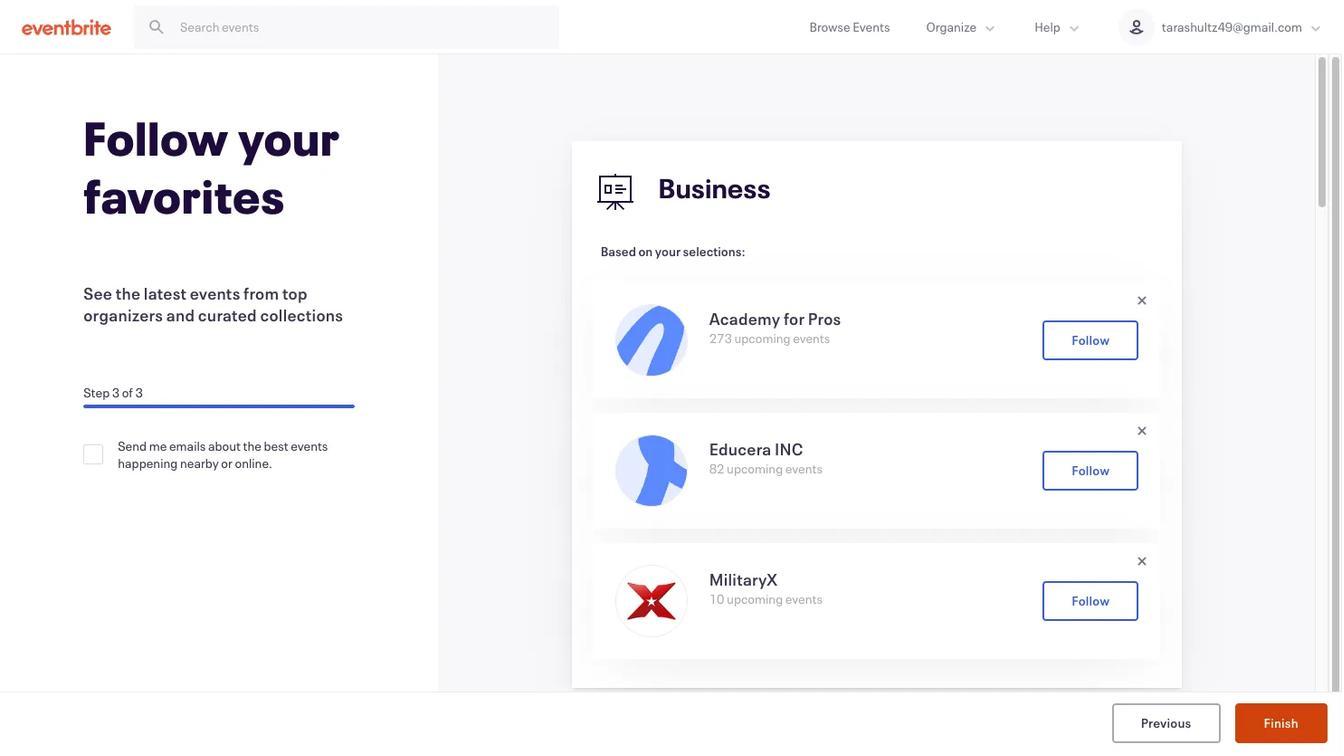 Task type: describe. For each thing, give the bounding box(es) containing it.
273
[[710, 330, 732, 347]]

send me emails about the best events happening nearby or online.
[[118, 437, 328, 472]]

follow your favorites
[[83, 107, 341, 226]]

happening
[[118, 455, 178, 472]]

militaryx
[[710, 569, 778, 590]]

upcoming inside the militaryx 10 upcoming events
[[727, 590, 783, 608]]

business
[[659, 171, 771, 206]]

favorites
[[83, 165, 285, 226]]

nearby
[[180, 455, 219, 472]]

based
[[601, 243, 636, 260]]

browse events
[[810, 18, 890, 35]]

upcoming inside academy for pros 273 upcoming events
[[735, 330, 791, 347]]

1 vertical spatial your
[[655, 243, 681, 260]]

collections
[[260, 304, 343, 326]]

militaryx 10 upcoming events
[[710, 569, 823, 608]]

previous button
[[1112, 703, 1221, 743]]

help link
[[1017, 0, 1101, 53]]

about
[[208, 437, 241, 455]]

curated
[[198, 304, 257, 326]]

finish
[[1264, 714, 1299, 731]]

organize link
[[909, 0, 1017, 53]]

academy for pros 273 upcoming events
[[710, 308, 842, 347]]

2 3 from the left
[[135, 384, 143, 401]]

the inside send me emails about the best events happening nearby or online.
[[243, 437, 262, 455]]

follow button for educera inc
[[1043, 451, 1139, 491]]

online.
[[235, 455, 272, 472]]

selections:
[[683, 243, 746, 260]]

previous
[[1141, 714, 1192, 731]]

the inside see the latest events from top organizers and curated collections
[[116, 282, 141, 304]]

emails
[[169, 437, 206, 455]]

events inside send me emails about the best events happening nearby or online.
[[291, 437, 328, 455]]

step 3 of 3
[[83, 384, 143, 401]]

your inside follow your favorites
[[238, 107, 341, 168]]

pros
[[808, 308, 842, 330]]

progressbar progress bar
[[83, 405, 355, 408]]

10
[[710, 590, 725, 608]]

see
[[83, 282, 112, 304]]

82
[[710, 460, 725, 477]]

step
[[83, 384, 110, 401]]

send
[[118, 437, 147, 455]]



Task type: vqa. For each thing, say whether or not it's contained in the screenshot.
first 3 from the right
yes



Task type: locate. For each thing, give the bounding box(es) containing it.
1 horizontal spatial 3
[[135, 384, 143, 401]]

based on your selections:
[[601, 243, 746, 260]]

events inside educera inc 82 upcoming events
[[786, 460, 823, 477]]

me
[[149, 437, 167, 455]]

for
[[784, 308, 805, 330]]

upcoming inside educera inc 82 upcoming events
[[727, 460, 783, 477]]

0 horizontal spatial the
[[116, 282, 141, 304]]

from
[[244, 282, 279, 304]]

1 3 from the left
[[112, 384, 120, 401]]

of
[[122, 384, 133, 401]]

browse events link
[[792, 0, 909, 53]]

educera
[[710, 438, 772, 460]]

the left the best
[[243, 437, 262, 455]]

or
[[221, 455, 233, 472]]

1 vertical spatial the
[[243, 437, 262, 455]]

academy
[[710, 308, 781, 330]]

follow button for academy for pros
[[1043, 321, 1139, 360]]

1 horizontal spatial your
[[655, 243, 681, 260]]

upcoming right '10' on the right bottom of page
[[727, 590, 783, 608]]

upcoming
[[735, 330, 791, 347], [727, 460, 783, 477], [727, 590, 783, 608]]

browse
[[810, 18, 851, 35]]

2 vertical spatial upcoming
[[727, 590, 783, 608]]

events inside see the latest events from top organizers and curated collections
[[190, 282, 240, 304]]

events right academy
[[793, 330, 831, 347]]

follow button
[[1043, 321, 1139, 360], [1043, 451, 1139, 491], [1043, 581, 1139, 621]]

best
[[264, 437, 289, 455]]

0 vertical spatial follow button
[[1043, 321, 1139, 360]]

organize
[[927, 18, 977, 35]]

follow
[[83, 107, 229, 168], [1072, 331, 1110, 348], [1072, 461, 1110, 479], [1072, 592, 1110, 609]]

2 vertical spatial follow button
[[1043, 581, 1139, 621]]

the right see
[[116, 282, 141, 304]]

3 right of in the left bottom of the page
[[135, 384, 143, 401]]

follow button for militaryx
[[1043, 581, 1139, 621]]

see the latest events from top organizers and curated collections
[[83, 282, 343, 326]]

inc
[[775, 438, 804, 460]]

events
[[190, 282, 240, 304], [793, 330, 831, 347], [291, 437, 328, 455], [786, 460, 823, 477], [786, 590, 823, 608]]

and
[[166, 304, 195, 326]]

3 follow button from the top
[[1043, 581, 1139, 621]]

1 vertical spatial upcoming
[[727, 460, 783, 477]]

0 horizontal spatial your
[[238, 107, 341, 168]]

eventbrite image
[[22, 18, 111, 36]]

2 follow button from the top
[[1043, 451, 1139, 491]]

0 vertical spatial upcoming
[[735, 330, 791, 347]]

latest
[[144, 282, 187, 304]]

educera inc 82 upcoming events
[[710, 438, 823, 477]]

upcoming right 82
[[727, 460, 783, 477]]

the
[[116, 282, 141, 304], [243, 437, 262, 455]]

1 vertical spatial follow button
[[1043, 451, 1139, 491]]

events inside academy for pros 273 upcoming events
[[793, 330, 831, 347]]

tarashultz49@gmail.com link
[[1101, 0, 1343, 53]]

0 vertical spatial your
[[238, 107, 341, 168]]

follow for the follow button related to academy for pros
[[1072, 331, 1110, 348]]

follow for militaryx the follow button
[[1072, 592, 1110, 609]]

events right militaryx
[[786, 590, 823, 608]]

3 left of in the left bottom of the page
[[112, 384, 120, 401]]

help
[[1035, 18, 1061, 35]]

upcoming right 273
[[735, 330, 791, 347]]

0 vertical spatial the
[[116, 282, 141, 304]]

1 follow button from the top
[[1043, 321, 1139, 360]]

follow inside follow your favorites
[[83, 107, 229, 168]]

events left from
[[190, 282, 240, 304]]

events right the best
[[291, 437, 328, 455]]

events right the educera
[[786, 460, 823, 477]]

your
[[238, 107, 341, 168], [655, 243, 681, 260]]

on
[[639, 243, 653, 260]]

follow for follow your favorites
[[83, 107, 229, 168]]

events inside the militaryx 10 upcoming events
[[786, 590, 823, 608]]

top
[[282, 282, 308, 304]]

follow for educera inc the follow button
[[1072, 461, 1110, 479]]

3
[[112, 384, 120, 401], [135, 384, 143, 401]]

1 horizontal spatial the
[[243, 437, 262, 455]]

tarashultz49@gmail.com
[[1162, 18, 1303, 35]]

finish button
[[1235, 703, 1328, 743]]

organizers
[[83, 304, 163, 326]]

0 horizontal spatial 3
[[112, 384, 120, 401]]

events
[[853, 18, 890, 35]]



